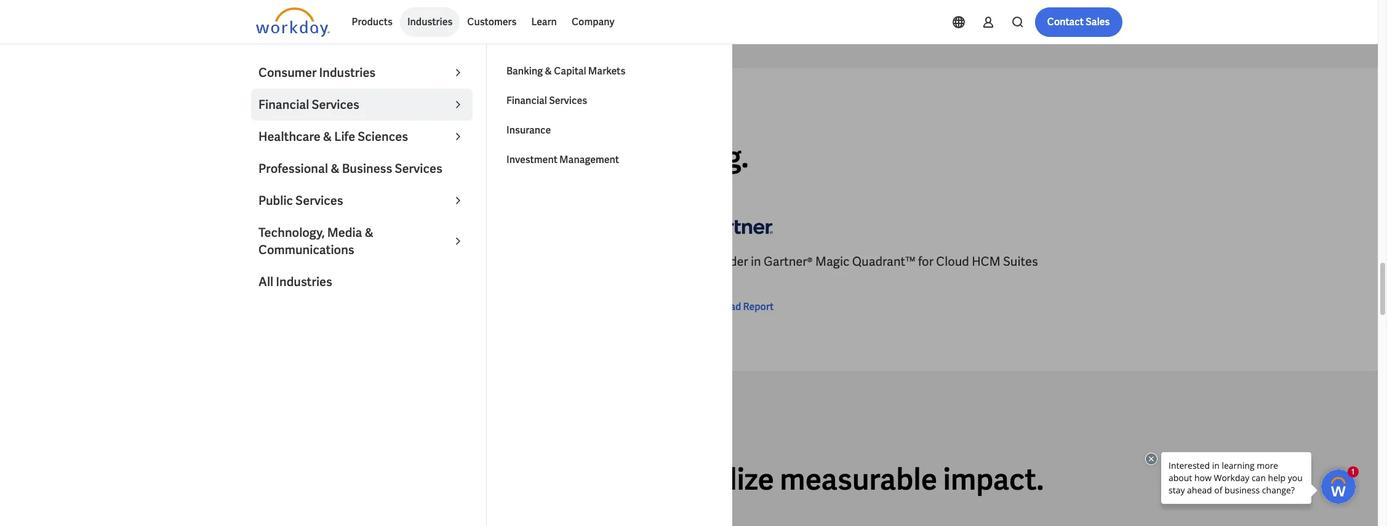 Task type: vqa. For each thing, say whether or not it's contained in the screenshot.
ERP
yes



Task type: describe. For each thing, give the bounding box(es) containing it.
healthcare
[[259, 129, 321, 145]]

2 quadrant™ from the left
[[852, 254, 916, 270]]

& inside technology, media & communications
[[365, 225, 374, 241]]

hr,
[[515, 138, 562, 176]]

capital
[[554, 65, 586, 78]]

industries inside dropdown button
[[407, 15, 453, 28]]

hcm
[[972, 254, 1001, 270]]

centric
[[256, 271, 297, 287]]

banking & capital markets
[[507, 65, 626, 78]]

markets
[[588, 65, 626, 78]]

a leader in 2023 gartner® magic quadrant™ for cloud erp for service- centric enterprises
[[256, 254, 646, 287]]

say
[[328, 109, 344, 120]]

leader for a leader in 2023 gartner® magic quadrant™ for cloud erp for service- centric enterprises
[[267, 254, 305, 270]]

all industries
[[259, 274, 332, 290]]

read
[[719, 301, 741, 314]]

public services
[[259, 193, 343, 209]]

report
[[743, 301, 774, 314]]

2 magic from the left
[[816, 254, 850, 270]]

go to the homepage image
[[256, 7, 330, 37]]

sciences
[[358, 129, 408, 145]]

companies across all industries realize measurable impact.
[[256, 461, 1044, 499]]

& for life
[[323, 129, 332, 145]]

2 gartner® from the left
[[764, 254, 813, 270]]

business
[[342, 161, 392, 177]]

investment management link
[[499, 145, 721, 175]]

gartner image for 2023
[[256, 209, 330, 243]]

technology, media & communications button
[[251, 217, 473, 266]]

technology, media & communications
[[259, 225, 374, 258]]

industries for consumer industries
[[319, 65, 376, 81]]

services for public services dropdown button
[[296, 193, 343, 209]]

magic inside a leader in 2023 gartner® magic quadrant™ for cloud erp for service- centric enterprises
[[402, 254, 436, 270]]

learn
[[531, 15, 557, 28]]

1 for from the left
[[504, 254, 520, 270]]

all
[[259, 274, 273, 290]]

customers button
[[460, 7, 524, 37]]

industries for all industries
[[276, 274, 332, 290]]

financial for financial services link
[[507, 94, 547, 107]]

financial services for financial services "dropdown button"
[[259, 97, 359, 113]]

planning.
[[625, 138, 749, 176]]

service-
[[601, 254, 646, 270]]

in for 2023
[[308, 254, 318, 270]]

what
[[256, 109, 281, 120]]

financial services for financial services link
[[507, 94, 587, 107]]

read report link
[[699, 300, 774, 315]]

financial services button
[[251, 89, 473, 121]]

contact sales
[[1047, 15, 1110, 28]]

a for a leader in gartner® magic quadrant™ for cloud hcm suites
[[699, 254, 707, 270]]

contact sales link
[[1035, 7, 1122, 37]]

sales
[[1086, 15, 1110, 28]]

companies
[[256, 461, 408, 499]]

2 cloud from the left
[[936, 254, 969, 270]]

across
[[414, 461, 503, 499]]

public services button
[[251, 185, 473, 217]]

2 for from the left
[[583, 254, 599, 270]]

gartner® inside a leader in 2023 gartner® magic quadrant™ for cloud erp for service- centric enterprises
[[350, 254, 399, 270]]

professional & business services
[[259, 161, 443, 177]]

& for capital
[[545, 65, 552, 78]]

learn button
[[524, 7, 564, 37]]

healthcare & life sciences button
[[251, 121, 473, 153]]

healthcare & life sciences
[[259, 129, 408, 145]]

communications
[[259, 242, 354, 258]]



Task type: locate. For each thing, give the bounding box(es) containing it.
media
[[327, 225, 362, 241]]

1 horizontal spatial in
[[372, 138, 397, 176]]

realize
[[687, 461, 774, 499]]

financial services link
[[499, 86, 721, 116]]

products button
[[344, 7, 400, 37]]

financial
[[507, 94, 547, 107], [259, 97, 309, 113]]

1 horizontal spatial magic
[[816, 254, 850, 270]]

services down capital
[[549, 94, 587, 107]]

1 vertical spatial industries
[[319, 65, 376, 81]]

0 horizontal spatial leader
[[267, 254, 305, 270]]

insurance link
[[499, 116, 721, 145]]

2023
[[321, 254, 347, 270]]

finance,
[[403, 138, 509, 176]]

insurance
[[507, 124, 551, 137]]

industries up financial services "dropdown button"
[[319, 65, 376, 81]]

financial services up insurance
[[507, 94, 587, 107]]

company button
[[564, 7, 622, 37]]

gartner®
[[350, 254, 399, 270], [764, 254, 813, 270]]

2 horizontal spatial in
[[751, 254, 761, 270]]

services inside dropdown button
[[296, 193, 343, 209]]

gartner® up 'report' on the bottom right of the page
[[764, 254, 813, 270]]

financial down consumer
[[259, 97, 309, 113]]

0 horizontal spatial in
[[308, 254, 318, 270]]

contact
[[1047, 15, 1084, 28]]

quadrant™ inside a leader in 2023 gartner® magic quadrant™ for cloud erp for service- centric enterprises
[[438, 254, 502, 270]]

consumer industries button
[[251, 57, 473, 89]]

leader up read
[[710, 254, 748, 270]]

& inside dropdown button
[[323, 129, 332, 145]]

leader
[[267, 254, 305, 270], [710, 254, 748, 270]]

cloud
[[522, 254, 555, 270], [936, 254, 969, 270]]

1 gartner image from the left
[[256, 209, 330, 243]]

financial inside "dropdown button"
[[259, 97, 309, 113]]

industries
[[546, 461, 681, 499]]

in for gartner®
[[751, 254, 761, 270]]

a for a leader in 2023 gartner® magic quadrant™ for cloud erp for service- centric enterprises
[[256, 254, 264, 270]]

0 horizontal spatial gartner®
[[350, 254, 399, 270]]

1 horizontal spatial gartner®
[[764, 254, 813, 270]]

leader for a leader in gartner® magic quadrant™ for cloud hcm suites
[[710, 254, 748, 270]]

0 horizontal spatial gartner image
[[256, 209, 330, 243]]

for left erp
[[504, 254, 520, 270]]

1 magic from the left
[[402, 254, 436, 270]]

company
[[572, 15, 615, 28]]

0 horizontal spatial magic
[[402, 254, 436, 270]]

0 horizontal spatial financial services
[[259, 97, 359, 113]]

professional & business services link
[[251, 153, 473, 185]]

industries inside dropdown button
[[319, 65, 376, 81]]

financial services inside financial services "dropdown button"
[[259, 97, 359, 113]]

gartner image for gartner®
[[699, 209, 773, 243]]

services
[[549, 94, 587, 107], [312, 97, 359, 113], [395, 161, 443, 177], [296, 193, 343, 209]]

&
[[545, 65, 552, 78], [323, 129, 332, 145], [331, 161, 340, 177], [365, 225, 374, 241]]

1 cloud from the left
[[522, 254, 555, 270]]

industries
[[407, 15, 453, 28], [319, 65, 376, 81], [276, 274, 332, 290]]

a down what on the left of page
[[256, 138, 276, 176]]

services inside "dropdown button"
[[312, 97, 359, 113]]

and
[[568, 138, 619, 176]]

a inside a leader in 2023 gartner® magic quadrant™ for cloud erp for service- centric enterprises
[[256, 254, 264, 270]]

enterprises
[[300, 271, 363, 287]]

all industries link
[[251, 266, 473, 298]]

2 gartner image from the left
[[699, 209, 773, 243]]

banking
[[507, 65, 543, 78]]

1 horizontal spatial gartner image
[[699, 209, 773, 243]]

banking & capital markets link
[[499, 57, 721, 86]]

quadrant™
[[438, 254, 502, 270], [852, 254, 916, 270]]

measurable
[[780, 461, 937, 499]]

& left the life
[[323, 129, 332, 145]]

consumer industries
[[259, 65, 376, 81]]

a leader in finance, hr, and planning.
[[256, 138, 749, 176]]

impact.
[[943, 461, 1044, 499]]

industries button
[[400, 7, 460, 37]]

technology,
[[259, 225, 325, 241]]

0 horizontal spatial financial
[[259, 97, 309, 113]]

industries right the products
[[407, 15, 453, 28]]

a for a leader in finance, hr, and planning.
[[256, 138, 276, 176]]

products
[[352, 15, 393, 28]]

financial services inside financial services link
[[507, 94, 587, 107]]

industries down communications
[[276, 274, 332, 290]]

magic
[[402, 254, 436, 270], [816, 254, 850, 270]]

services for financial services link
[[549, 94, 587, 107]]

public
[[259, 193, 293, 209]]

cloud inside a leader in 2023 gartner® magic quadrant™ for cloud erp for service- centric enterprises
[[522, 254, 555, 270]]

management
[[560, 153, 619, 166]]

for right erp
[[583, 254, 599, 270]]

all
[[509, 461, 540, 499]]

1 leader from the left
[[267, 254, 305, 270]]

services up technology, media & communications
[[296, 193, 343, 209]]

services down sciences
[[395, 161, 443, 177]]

1 horizontal spatial financial
[[507, 94, 547, 107]]

suites
[[1003, 254, 1038, 270]]

0 horizontal spatial cloud
[[522, 254, 555, 270]]

1 gartner® from the left
[[350, 254, 399, 270]]

0 horizontal spatial quadrant™
[[438, 254, 502, 270]]

professional
[[259, 161, 328, 177]]

a leader in gartner® magic quadrant™ for cloud hcm suites
[[699, 254, 1038, 270]]

leader
[[282, 138, 366, 176]]

services for financial services "dropdown button"
[[312, 97, 359, 113]]

3 for from the left
[[918, 254, 934, 270]]

a up all
[[256, 254, 264, 270]]

consumer
[[259, 65, 317, 81]]

in inside a leader in 2023 gartner® magic quadrant™ for cloud erp for service- centric enterprises
[[308, 254, 318, 270]]

cloud left the hcm
[[936, 254, 969, 270]]

what analysts say
[[256, 109, 344, 120]]

cloud left erp
[[522, 254, 555, 270]]

financial for financial services "dropdown button"
[[259, 97, 309, 113]]

1 horizontal spatial leader
[[710, 254, 748, 270]]

for
[[504, 254, 520, 270], [583, 254, 599, 270], [918, 254, 934, 270]]

investment management
[[507, 153, 619, 166]]

& down healthcare & life sciences
[[331, 161, 340, 177]]

2 vertical spatial industries
[[276, 274, 332, 290]]

1 horizontal spatial for
[[583, 254, 599, 270]]

a up read report link
[[699, 254, 707, 270]]

leader up centric at the left bottom of the page
[[267, 254, 305, 270]]

1 horizontal spatial quadrant™
[[852, 254, 916, 270]]

life
[[334, 129, 355, 145]]

& left capital
[[545, 65, 552, 78]]

a
[[256, 138, 276, 176], [256, 254, 264, 270], [699, 254, 707, 270]]

analysts
[[283, 109, 327, 120]]

1 horizontal spatial financial services
[[507, 94, 587, 107]]

& right media
[[365, 225, 374, 241]]

leader inside a leader in 2023 gartner® magic quadrant™ for cloud erp for service- centric enterprises
[[267, 254, 305, 270]]

financial services
[[507, 94, 587, 107], [259, 97, 359, 113]]

for left the hcm
[[918, 254, 934, 270]]

financial services down consumer industries
[[259, 97, 359, 113]]

2 horizontal spatial for
[[918, 254, 934, 270]]

investment
[[507, 153, 558, 166]]

in for finance,
[[372, 138, 397, 176]]

0 horizontal spatial for
[[504, 254, 520, 270]]

erp
[[558, 254, 581, 270]]

0 vertical spatial industries
[[407, 15, 453, 28]]

in
[[372, 138, 397, 176], [308, 254, 318, 270], [751, 254, 761, 270]]

financial up insurance
[[507, 94, 547, 107]]

1 horizontal spatial cloud
[[936, 254, 969, 270]]

services up healthcare & life sciences
[[312, 97, 359, 113]]

read report
[[719, 301, 774, 314]]

gartner image
[[256, 209, 330, 243], [699, 209, 773, 243]]

customers
[[467, 15, 517, 28]]

gartner® right 2023
[[350, 254, 399, 270]]

2 leader from the left
[[710, 254, 748, 270]]

& for business
[[331, 161, 340, 177]]

1 quadrant™ from the left
[[438, 254, 502, 270]]



